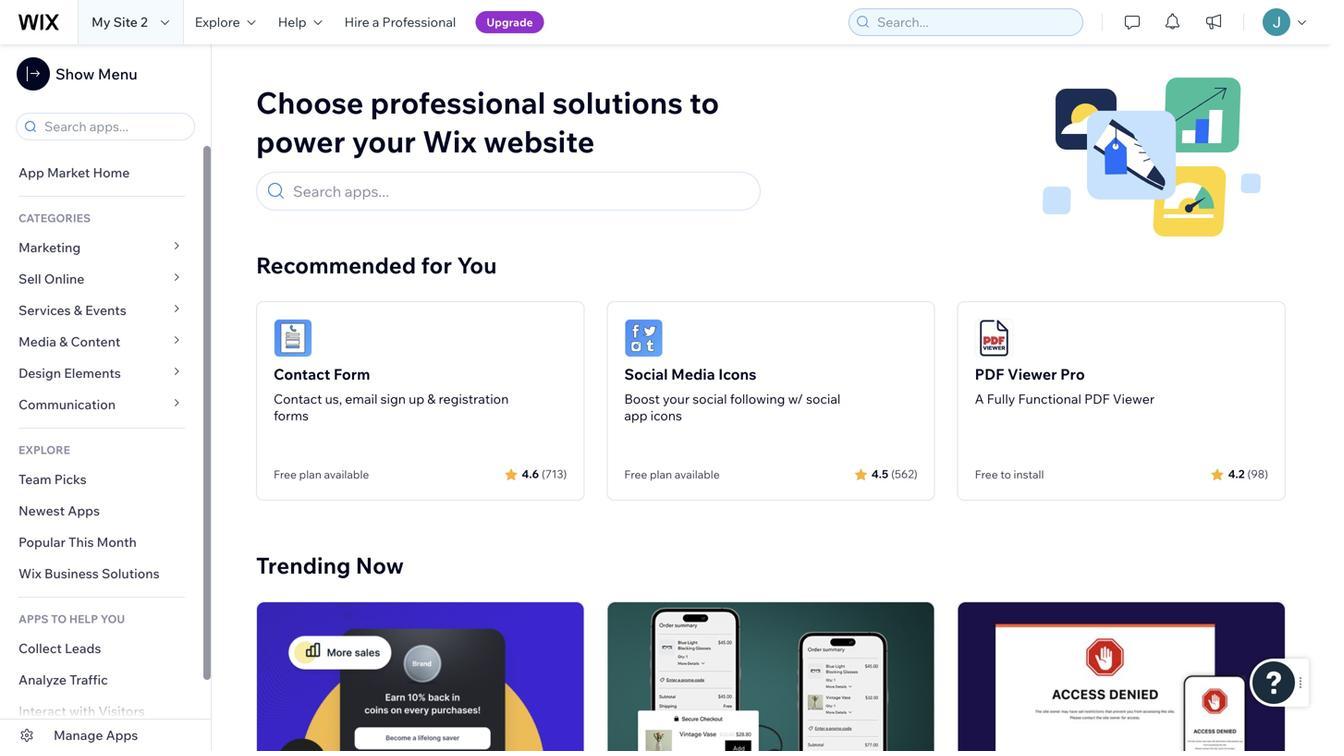 Task type: describe. For each thing, give the bounding box(es) containing it.
pro
[[1060, 365, 1085, 384]]

4.2
[[1228, 467, 1245, 481]]

free for social media icons
[[624, 468, 647, 482]]

fully
[[987, 391, 1015, 407]]

& for services
[[74, 302, 82, 318]]

interact with visitors link
[[0, 696, 203, 728]]

1 vertical spatial viewer
[[1113, 391, 1155, 407]]

sidebar element
[[0, 44, 212, 752]]

4.6 (713)
[[522, 467, 567, 481]]

categories
[[18, 211, 91, 225]]

events
[[85, 302, 126, 318]]

media & content link
[[0, 326, 203, 358]]

media & content
[[18, 334, 120, 350]]

newest
[[18, 503, 65, 519]]

show menu button
[[17, 57, 137, 91]]

marketing link
[[0, 232, 203, 263]]

(98)
[[1248, 467, 1268, 481]]

manage
[[54, 728, 103, 744]]

this
[[68, 534, 94, 551]]

icons
[[651, 408, 682, 424]]

a
[[372, 14, 379, 30]]

0 vertical spatial viewer
[[1008, 365, 1057, 384]]

search apps... field inside the sidebar element
[[39, 114, 189, 140]]

up
[[409, 391, 424, 407]]

4.2 (98)
[[1228, 467, 1268, 481]]

content
[[71, 334, 120, 350]]

1 contact from the top
[[274, 365, 330, 384]]

to inside the choose professional solutions to power your wix website
[[690, 84, 719, 121]]

4.6
[[522, 467, 539, 481]]

hire a professional
[[344, 14, 456, 30]]

wix business solutions
[[18, 566, 160, 582]]

registration
[[439, 391, 509, 407]]

choose professional solutions to power your wix website
[[256, 84, 719, 160]]

sell online link
[[0, 263, 203, 295]]

contact form logo image
[[274, 319, 312, 358]]

services & events link
[[0, 295, 203, 326]]

contact form contact us, email sign up & registration forms
[[274, 365, 509, 424]]

recommended for you
[[256, 251, 497, 279]]

free plan available for icons
[[624, 468, 720, 482]]

with
[[69, 704, 95, 720]]

team picks
[[18, 471, 87, 488]]

w/
[[788, 391, 803, 407]]

show
[[55, 65, 95, 83]]

a
[[975, 391, 984, 407]]

services & events
[[18, 302, 126, 318]]

2 contact from the top
[[274, 391, 322, 407]]

newest apps link
[[0, 496, 203, 527]]

4.5 (562)
[[872, 467, 918, 481]]

wix business solutions link
[[0, 558, 203, 590]]

traffic
[[69, 672, 108, 688]]

help
[[69, 612, 98, 626]]

you
[[457, 251, 497, 279]]

us,
[[325, 391, 342, 407]]

reconvert upsell & cross sell poster image
[[608, 603, 934, 752]]

Search... field
[[872, 9, 1077, 35]]

communication
[[18, 397, 119, 413]]

sell
[[18, 271, 41, 287]]

marketing
[[18, 239, 81, 256]]

sign
[[381, 391, 406, 407]]

choose
[[256, 84, 364, 121]]

collect leads
[[18, 641, 101, 657]]

interact with visitors
[[18, 704, 145, 720]]

pdf viewer pro logo image
[[975, 319, 1014, 358]]

show menu
[[55, 65, 137, 83]]

picks
[[54, 471, 87, 488]]

help
[[278, 14, 307, 30]]

following
[[730, 391, 785, 407]]

business
[[44, 566, 99, 582]]

available for contact
[[324, 468, 369, 482]]

app
[[624, 408, 648, 424]]

interact
[[18, 704, 66, 720]]

explore
[[18, 443, 70, 457]]

website
[[484, 122, 595, 160]]

team picks link
[[0, 464, 203, 496]]

hire
[[344, 14, 369, 30]]

available for icons
[[675, 468, 720, 482]]

free plan available for contact
[[274, 468, 369, 482]]

month
[[97, 534, 137, 551]]

wix inside the choose professional solutions to power your wix website
[[423, 122, 477, 160]]

1 horizontal spatial pdf
[[1085, 391, 1110, 407]]

blockify fraud ip blocker poster image
[[958, 603, 1285, 752]]

leads
[[65, 641, 101, 657]]

elements
[[64, 365, 121, 381]]

form
[[334, 365, 370, 384]]

market
[[47, 165, 90, 181]]

& inside contact form contact us, email sign up & registration forms
[[427, 391, 436, 407]]

(562)
[[891, 467, 918, 481]]



Task type: locate. For each thing, give the bounding box(es) containing it.
0 horizontal spatial apps
[[68, 503, 100, 519]]

your right power in the left of the page
[[352, 122, 416, 160]]

1 horizontal spatial social
[[806, 391, 841, 407]]

1 vertical spatial contact
[[274, 391, 322, 407]]

& inside 'link'
[[59, 334, 68, 350]]

install
[[1014, 468, 1044, 482]]

1 available from the left
[[324, 468, 369, 482]]

apps for manage apps
[[106, 728, 138, 744]]

analyze
[[18, 672, 67, 688]]

0 horizontal spatial plan
[[299, 468, 321, 482]]

0 horizontal spatial your
[[352, 122, 416, 160]]

analyze traffic link
[[0, 665, 203, 696]]

1 vertical spatial search apps... field
[[288, 173, 752, 210]]

apps to help you
[[18, 612, 125, 626]]

(713)
[[542, 467, 567, 481]]

2 available from the left
[[675, 468, 720, 482]]

contact down contact form logo
[[274, 365, 330, 384]]

app market home link
[[0, 157, 203, 189]]

now
[[356, 552, 404, 580]]

analyze traffic
[[18, 672, 108, 688]]

0 horizontal spatial social
[[693, 391, 727, 407]]

1 horizontal spatial your
[[663, 391, 690, 407]]

free down app
[[624, 468, 647, 482]]

0 horizontal spatial to
[[690, 84, 719, 121]]

solutions
[[553, 84, 683, 121]]

free for pdf viewer pro
[[975, 468, 998, 482]]

my site 2
[[92, 14, 148, 30]]

1 social from the left
[[693, 391, 727, 407]]

1 horizontal spatial apps
[[106, 728, 138, 744]]

functional
[[1018, 391, 1082, 407]]

2 horizontal spatial free
[[975, 468, 998, 482]]

& for media
[[59, 334, 68, 350]]

professional
[[382, 14, 456, 30]]

& left events
[[74, 302, 82, 318]]

apps down 'visitors'
[[106, 728, 138, 744]]

0 horizontal spatial pdf
[[975, 365, 1004, 384]]

& right up
[[427, 391, 436, 407]]

upgrade
[[487, 15, 533, 29]]

menu
[[98, 65, 137, 83]]

online
[[44, 271, 84, 287]]

0 vertical spatial contact
[[274, 365, 330, 384]]

your inside the choose professional solutions to power your wix website
[[352, 122, 416, 160]]

0 vertical spatial apps
[[68, 503, 100, 519]]

viewer right functional
[[1113, 391, 1155, 407]]

to left install
[[1001, 468, 1011, 482]]

apps up "this"
[[68, 503, 100, 519]]

communication link
[[0, 389, 203, 421]]

to right "solutions"
[[690, 84, 719, 121]]

manage apps link
[[0, 720, 211, 752]]

0 horizontal spatial &
[[59, 334, 68, 350]]

2 free from the left
[[624, 468, 647, 482]]

icons
[[719, 365, 757, 384]]

2 vertical spatial &
[[427, 391, 436, 407]]

explore
[[195, 14, 240, 30]]

help button
[[267, 0, 333, 44]]

0 vertical spatial media
[[18, 334, 56, 350]]

professional
[[370, 84, 546, 121]]

forms
[[274, 408, 309, 424]]

app market home
[[18, 165, 130, 181]]

1 horizontal spatial media
[[671, 365, 715, 384]]

pdf up "a"
[[975, 365, 1004, 384]]

media left icons
[[671, 365, 715, 384]]

design
[[18, 365, 61, 381]]

2 social from the left
[[806, 391, 841, 407]]

1 vertical spatial apps
[[106, 728, 138, 744]]

trending now
[[256, 552, 404, 580]]

&
[[74, 302, 82, 318], [59, 334, 68, 350], [427, 391, 436, 407]]

3 free from the left
[[975, 468, 998, 482]]

0 horizontal spatial free plan available
[[274, 468, 369, 482]]

social media icons logo image
[[624, 319, 663, 358]]

0 vertical spatial your
[[352, 122, 416, 160]]

0 vertical spatial search apps... field
[[39, 114, 189, 140]]

1 free from the left
[[274, 468, 297, 482]]

social
[[624, 365, 668, 384]]

search apps... field up home
[[39, 114, 189, 140]]

contact up forms
[[274, 391, 322, 407]]

0 vertical spatial &
[[74, 302, 82, 318]]

wix down professional
[[423, 122, 477, 160]]

1 horizontal spatial wix
[[423, 122, 477, 160]]

1 horizontal spatial to
[[1001, 468, 1011, 482]]

media inside 'link'
[[18, 334, 56, 350]]

1 vertical spatial pdf
[[1085, 391, 1110, 407]]

your up icons
[[663, 391, 690, 407]]

pdf viewer pro a fully functional pdf viewer
[[975, 365, 1155, 407]]

2 free plan available from the left
[[624, 468, 720, 482]]

free plan available down icons
[[624, 468, 720, 482]]

twism: your own coin & rewards poster image
[[257, 603, 584, 752]]

1 plan from the left
[[299, 468, 321, 482]]

apps for newest apps
[[68, 503, 100, 519]]

1 horizontal spatial plan
[[650, 468, 672, 482]]

free down forms
[[274, 468, 297, 482]]

0 horizontal spatial wix
[[18, 566, 41, 582]]

plan down icons
[[650, 468, 672, 482]]

0 horizontal spatial free
[[274, 468, 297, 482]]

plan for contact
[[299, 468, 321, 482]]

Search apps... field
[[39, 114, 189, 140], [288, 173, 752, 210]]

viewer
[[1008, 365, 1057, 384], [1113, 391, 1155, 407]]

plan
[[299, 468, 321, 482], [650, 468, 672, 482]]

0 horizontal spatial media
[[18, 334, 56, 350]]

search apps... field down the website
[[288, 173, 752, 210]]

popular
[[18, 534, 66, 551]]

free left install
[[975, 468, 998, 482]]

0 vertical spatial wix
[[423, 122, 477, 160]]

available
[[324, 468, 369, 482], [675, 468, 720, 482]]

team
[[18, 471, 51, 488]]

plan for icons
[[650, 468, 672, 482]]

free
[[274, 468, 297, 482], [624, 468, 647, 482], [975, 468, 998, 482]]

design elements
[[18, 365, 121, 381]]

popular this month
[[18, 534, 137, 551]]

collect
[[18, 641, 62, 657]]

home
[[93, 165, 130, 181]]

sell online
[[18, 271, 84, 287]]

to
[[690, 84, 719, 121], [1001, 468, 1011, 482]]

0 horizontal spatial search apps... field
[[39, 114, 189, 140]]

media up design
[[18, 334, 56, 350]]

available down icons
[[675, 468, 720, 482]]

1 vertical spatial your
[[663, 391, 690, 407]]

manage apps
[[54, 728, 138, 744]]

2 horizontal spatial &
[[427, 391, 436, 407]]

1 free plan available from the left
[[274, 468, 369, 482]]

1 vertical spatial to
[[1001, 468, 1011, 482]]

0 vertical spatial to
[[690, 84, 719, 121]]

4.5
[[872, 467, 889, 481]]

social right w/
[[806, 391, 841, 407]]

1 vertical spatial &
[[59, 334, 68, 350]]

free for contact form
[[274, 468, 297, 482]]

1 horizontal spatial &
[[74, 302, 82, 318]]

2 plan from the left
[[650, 468, 672, 482]]

1 vertical spatial wix
[[18, 566, 41, 582]]

free to install
[[975, 468, 1044, 482]]

boost
[[624, 391, 660, 407]]

your inside "social media icons boost your social following w/ social app icons"
[[663, 391, 690, 407]]

design elements link
[[0, 358, 203, 389]]

plan down forms
[[299, 468, 321, 482]]

0 horizontal spatial available
[[324, 468, 369, 482]]

collect leads link
[[0, 633, 203, 665]]

email
[[345, 391, 378, 407]]

viewer up functional
[[1008, 365, 1057, 384]]

free plan available
[[274, 468, 369, 482], [624, 468, 720, 482]]

apps
[[68, 503, 100, 519], [106, 728, 138, 744]]

power
[[256, 122, 345, 160]]

1 horizontal spatial free plan available
[[624, 468, 720, 482]]

wix down popular
[[18, 566, 41, 582]]

1 horizontal spatial free
[[624, 468, 647, 482]]

newest apps
[[18, 503, 100, 519]]

pdf down pro
[[1085, 391, 1110, 407]]

wix inside the sidebar element
[[18, 566, 41, 582]]

1 horizontal spatial available
[[675, 468, 720, 482]]

hire a professional link
[[333, 0, 467, 44]]

1 vertical spatial media
[[671, 365, 715, 384]]

popular this month link
[[0, 527, 203, 558]]

apps
[[18, 612, 49, 626]]

social down icons
[[693, 391, 727, 407]]

free plan available down forms
[[274, 468, 369, 482]]

1 horizontal spatial search apps... field
[[288, 173, 752, 210]]

site
[[113, 14, 138, 30]]

& left content
[[59, 334, 68, 350]]

1 horizontal spatial viewer
[[1113, 391, 1155, 407]]

0 vertical spatial pdf
[[975, 365, 1004, 384]]

social media icons boost your social following w/ social app icons
[[624, 365, 841, 424]]

upgrade button
[[476, 11, 544, 33]]

for
[[421, 251, 452, 279]]

available down the 'us,'
[[324, 468, 369, 482]]

wix
[[423, 122, 477, 160], [18, 566, 41, 582]]

solutions
[[102, 566, 160, 582]]

0 horizontal spatial viewer
[[1008, 365, 1057, 384]]

recommended
[[256, 251, 416, 279]]

media inside "social media icons boost your social following w/ social app icons"
[[671, 365, 715, 384]]

visitors
[[98, 704, 145, 720]]



Task type: vqa. For each thing, say whether or not it's contained in the screenshot.
Get within button
no



